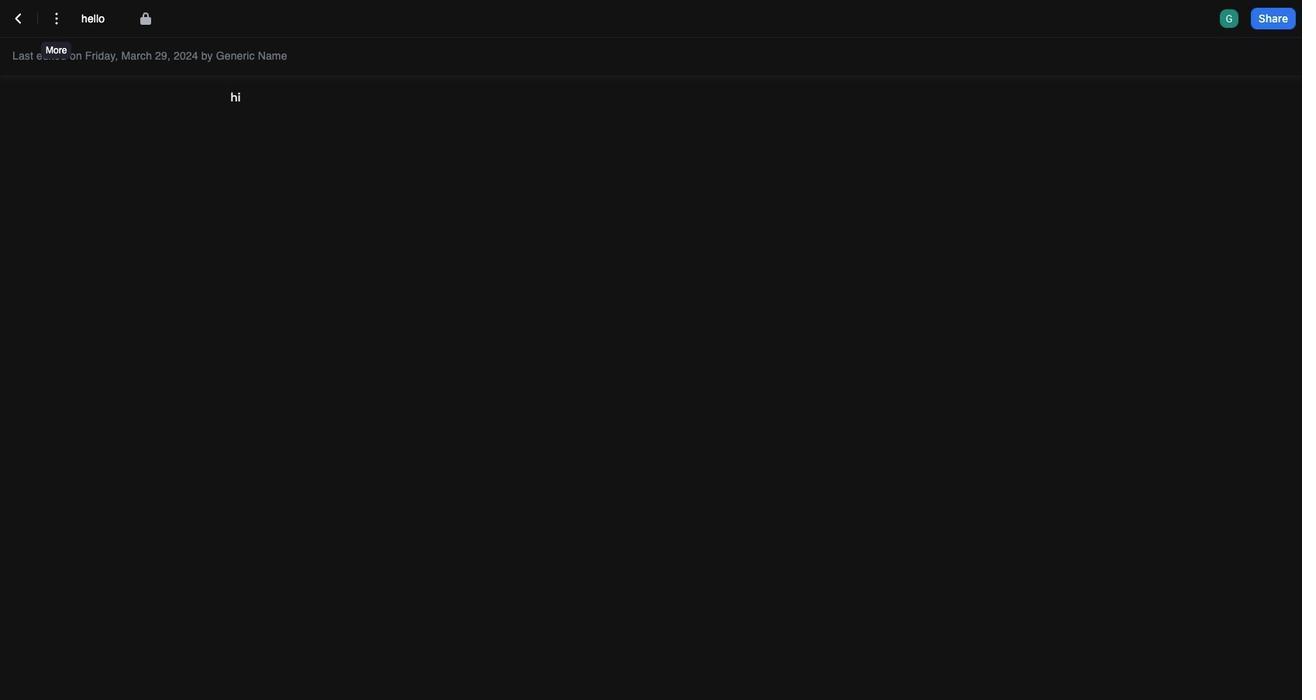 Task type: locate. For each thing, give the bounding box(es) containing it.
locked image
[[136, 9, 155, 28]]

None text field
[[81, 11, 124, 26]]

more image
[[47, 9, 66, 28]]

all notes image
[[9, 9, 28, 28]]

tooltip
[[40, 31, 73, 60]]

italic image
[[290, 47, 309, 66]]

locked element
[[136, 9, 155, 28]]



Task type: vqa. For each thing, say whether or not it's contained in the screenshot.
Italic image
yes



Task type: describe. For each thing, give the bounding box(es) containing it.
generic name image
[[1220, 9, 1238, 28]]

bold image
[[259, 47, 277, 66]]



